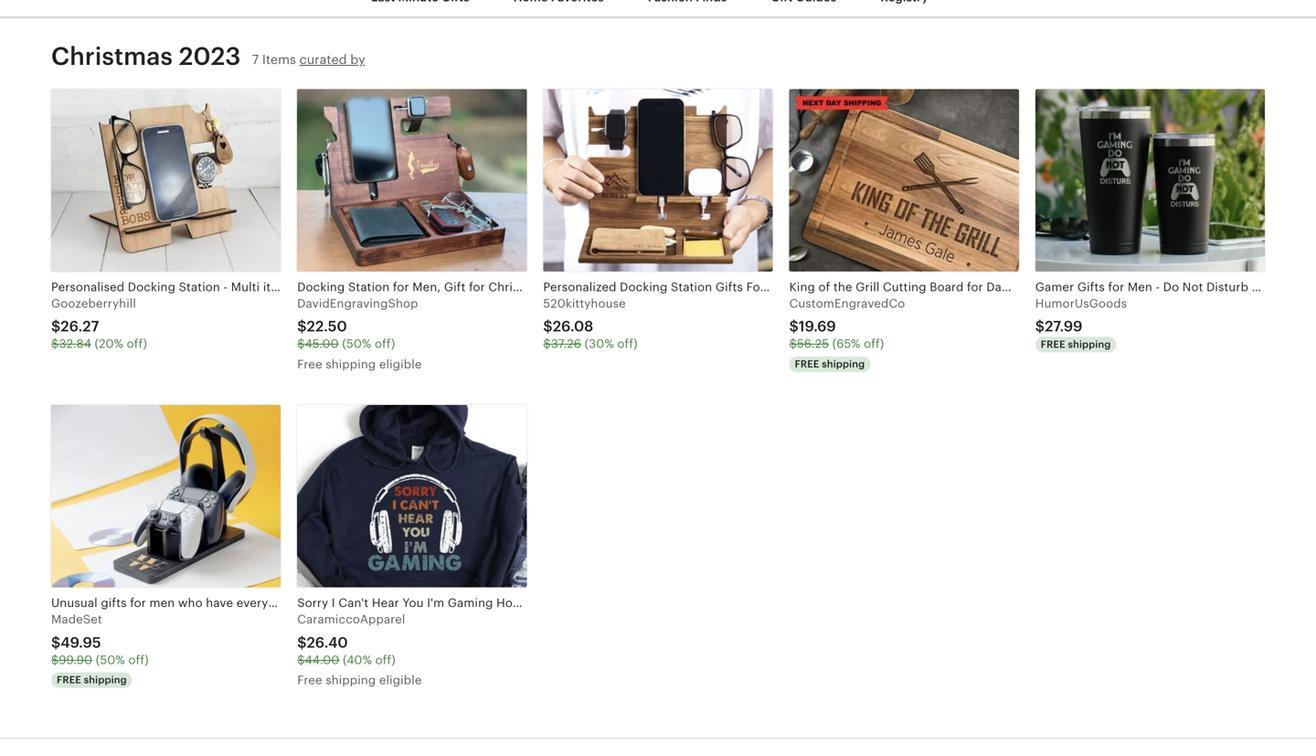 Task type: describe. For each thing, give the bounding box(es) containing it.
(50% for 22.50
[[342, 337, 372, 351]]

madeset
[[51, 613, 102, 627]]

off) for 26.40
[[376, 653, 396, 667]]

goozeberryhill
[[51, 297, 136, 310]]

customengravedco $ 19.69 $ 56.25 (65% off) free shipping
[[790, 297, 906, 370]]

$ inside humorusgoods $ 27.99 free shipping
[[1036, 318, 1045, 335]]

45.00
[[305, 337, 339, 351]]

off) for 49.95
[[128, 653, 149, 667]]

eligible for 26.40
[[379, 674, 422, 687]]

docking station for men, gift for christmas, gift for men, gift for dad, gift for husband, gift for him, christmas gift, table organizer image
[[297, 89, 527, 271]]

$ up the "32.84" on the top of the page
[[51, 318, 61, 335]]

free inside humorusgoods $ 27.99 free shipping
[[1041, 339, 1066, 350]]

$ left (20%
[[51, 337, 59, 351]]

26.27
[[61, 318, 99, 335]]

26.40
[[307, 635, 348, 651]]

(30%
[[585, 337, 614, 351]]

shipping for 19.69
[[822, 358, 865, 370]]

unusual gifts for men who have everything unusual birthday gifts for men birthday present for boyfriend birthday present ideas for boyfriend image
[[51, 405, 281, 588]]

56.25
[[798, 337, 830, 351]]

humorusgoods $ 27.99 free shipping
[[1036, 297, 1128, 350]]

goozeberryhill $ 26.27 $ 32.84 (20% off)
[[51, 297, 147, 351]]

davidengravingshop $ 22.50 $ 45.00 (50% off) free shipping eligible
[[297, 297, 422, 371]]

$ up 45.00
[[297, 318, 307, 335]]

27.99
[[1045, 318, 1083, 335]]

personalised docking station - multi item storage - electronic stand - wooden mobile phone stand - message of your choice  valentines gift image
[[51, 89, 281, 271]]

(40%
[[343, 653, 372, 667]]

king of the grill cutting board for dad griller, personalized christmas gift for him, bbq gift for men's birthday, grilling gift for men image
[[790, 89, 1020, 271]]

$ left (30%
[[544, 337, 551, 351]]

madeset $ 49.95 $ 99.90 (50% off) free shipping
[[51, 613, 149, 686]]

off) for 26.08
[[618, 337, 638, 351]]

22.50
[[307, 318, 347, 335]]

off) for 19.69
[[864, 337, 885, 351]]

$ up 99.90
[[51, 635, 61, 651]]

(50% for 49.95
[[96, 653, 125, 667]]

personalized docking station gifts for him,tech accessories fathers day gift,desk organizer gift for husband,anniversary gifts him,dad gift image
[[544, 89, 773, 271]]

shipping for 49.95
[[84, 675, 127, 686]]

$ left (40%
[[297, 653, 305, 667]]

free for 49.95
[[57, 675, 81, 686]]

49.95
[[61, 635, 101, 651]]

christmas 2023
[[51, 42, 241, 71]]



Task type: locate. For each thing, give the bounding box(es) containing it.
christmas
[[51, 42, 173, 71]]

humorusgoods
[[1036, 297, 1128, 310]]

7 items curated by
[[252, 52, 366, 67]]

$ up 37.26
[[544, 318, 553, 335]]

99.90
[[59, 653, 93, 667]]

off) for 26.27
[[127, 337, 147, 351]]

off) inside caramiccoapparel $ 26.40 $ 44.00 (40% off) free shipping eligible
[[376, 653, 396, 667]]

$ up 44.00
[[297, 635, 307, 651]]

off) right (65%
[[864, 337, 885, 351]]

shipping for 26.40
[[326, 674, 376, 687]]

(50% down "22.50"
[[342, 337, 372, 351]]

off)
[[127, 337, 147, 351], [375, 337, 395, 351], [618, 337, 638, 351], [864, 337, 885, 351], [128, 653, 149, 667], [376, 653, 396, 667]]

0 vertical spatial free
[[297, 357, 322, 371]]

off) inside the customengravedco $ 19.69 $ 56.25 (65% off) free shipping
[[864, 337, 885, 351]]

1 vertical spatial (50%
[[96, 653, 125, 667]]

44.00
[[305, 653, 340, 667]]

(50% inside davidengravingshop $ 22.50 $ 45.00 (50% off) free shipping eligible
[[342, 337, 372, 351]]

free down 99.90
[[57, 675, 81, 686]]

menu bar
[[18, 0, 1299, 18]]

off) right (30%
[[618, 337, 638, 351]]

shipping down 27.99
[[1069, 339, 1112, 350]]

$ left (65%
[[790, 337, 798, 351]]

0 vertical spatial eligible
[[379, 357, 422, 371]]

shipping inside the customengravedco $ 19.69 $ 56.25 (65% off) free shipping
[[822, 358, 865, 370]]

2 horizontal spatial free
[[1041, 339, 1066, 350]]

shipping inside davidengravingshop $ 22.50 $ 45.00 (50% off) free shipping eligible
[[326, 357, 376, 371]]

eligible for 22.50
[[379, 357, 422, 371]]

off) right 99.90
[[128, 653, 149, 667]]

1 horizontal spatial (50%
[[342, 337, 372, 351]]

free for 19.69
[[795, 358, 820, 370]]

shipping inside humorusgoods $ 27.99 free shipping
[[1069, 339, 1112, 350]]

free down 27.99
[[1041, 339, 1066, 350]]

eligible down davidengravingshop
[[379, 357, 422, 371]]

caramiccoapparel
[[297, 613, 406, 627]]

off) right (20%
[[127, 337, 147, 351]]

free
[[297, 357, 322, 371], [297, 674, 322, 687]]

free inside davidengravingshop $ 22.50 $ 45.00 (50% off) free shipping eligible
[[297, 357, 322, 371]]

1 horizontal spatial free
[[795, 358, 820, 370]]

1 vertical spatial free
[[795, 358, 820, 370]]

off) for 22.50
[[375, 337, 395, 351]]

free inside madeset $ 49.95 $ 99.90 (50% off) free shipping
[[57, 675, 81, 686]]

off) inside davidengravingshop $ 22.50 $ 45.00 (50% off) free shipping eligible
[[375, 337, 395, 351]]

26.08
[[553, 318, 594, 335]]

37.26
[[551, 337, 582, 351]]

520kittyhouse $ 26.08 $ 37.26 (30% off)
[[544, 297, 638, 351]]

520kittyhouse
[[544, 297, 626, 310]]

$ down madeset
[[51, 653, 59, 667]]

0 vertical spatial free
[[1041, 339, 1066, 350]]

off) inside 'goozeberryhill $ 26.27 $ 32.84 (20% off)'
[[127, 337, 147, 351]]

eligible
[[379, 357, 422, 371], [379, 674, 422, 687]]

shipping down 99.90
[[84, 675, 127, 686]]

2 free from the top
[[297, 674, 322, 687]]

shipping for 22.50
[[326, 357, 376, 371]]

1 eligible from the top
[[379, 357, 422, 371]]

eligible inside davidengravingshop $ 22.50 $ 45.00 (50% off) free shipping eligible
[[379, 357, 422, 371]]

free down 45.00
[[297, 357, 322, 371]]

1 free from the top
[[297, 357, 322, 371]]

2 vertical spatial free
[[57, 675, 81, 686]]

caramiccoapparel $ 26.40 $ 44.00 (40% off) free shipping eligible
[[297, 613, 422, 687]]

curated
[[300, 52, 347, 67]]

davidengravingshop
[[297, 297, 418, 310]]

free
[[1041, 339, 1066, 350], [795, 358, 820, 370], [57, 675, 81, 686]]

shipping down 45.00
[[326, 357, 376, 371]]

eligible down caramiccoapparel
[[379, 674, 422, 687]]

2023
[[179, 42, 241, 71]]

by
[[351, 52, 366, 67]]

curated by link
[[300, 52, 366, 67]]

32.84
[[59, 337, 91, 351]]

(50%
[[342, 337, 372, 351], [96, 653, 125, 667]]

off) right (40%
[[376, 653, 396, 667]]

off) inside madeset $ 49.95 $ 99.90 (50% off) free shipping
[[128, 653, 149, 667]]

shipping inside caramiccoapparel $ 26.40 $ 44.00 (40% off) free shipping eligible
[[326, 674, 376, 687]]

(50% down 49.95
[[96, 653, 125, 667]]

1 vertical spatial free
[[297, 674, 322, 687]]

shipping down (40%
[[326, 674, 376, 687]]

eligible inside caramiccoapparel $ 26.40 $ 44.00 (40% off) free shipping eligible
[[379, 674, 422, 687]]

off) inside 520kittyhouse $ 26.08 $ 37.26 (30% off)
[[618, 337, 638, 351]]

shipping
[[1069, 339, 1112, 350], [326, 357, 376, 371], [822, 358, 865, 370], [326, 674, 376, 687], [84, 675, 127, 686]]

$ down humorusgoods
[[1036, 318, 1045, 335]]

7
[[252, 52, 259, 67]]

free for 22.50
[[297, 357, 322, 371]]

free for 26.40
[[297, 674, 322, 687]]

1 vertical spatial eligible
[[379, 674, 422, 687]]

0 horizontal spatial (50%
[[96, 653, 125, 667]]

$ up 56.25
[[790, 318, 799, 335]]

0 horizontal spatial free
[[57, 675, 81, 686]]

shipping down (65%
[[822, 358, 865, 370]]

free down 56.25
[[795, 358, 820, 370]]

sorry i can't hear you i'm gaming hoodie, funny gamer gifts, game lover hoodie, gamer gifts for him, gamer shirt, video game shirt, game tee image
[[297, 405, 527, 588]]

2 eligible from the top
[[379, 674, 422, 687]]

(20%
[[95, 337, 124, 351]]

free inside caramiccoapparel $ 26.40 $ 44.00 (40% off) free shipping eligible
[[297, 674, 322, 687]]

19.69
[[799, 318, 837, 335]]

customengravedco
[[790, 297, 906, 310]]

shipping inside madeset $ 49.95 $ 99.90 (50% off) free shipping
[[84, 675, 127, 686]]

(50% inside madeset $ 49.95 $ 99.90 (50% off) free shipping
[[96, 653, 125, 667]]

free down 44.00
[[297, 674, 322, 687]]

items
[[262, 52, 296, 67]]

(65%
[[833, 337, 861, 351]]

$ down davidengravingshop
[[297, 337, 305, 351]]

off) down davidengravingshop
[[375, 337, 395, 351]]

$
[[51, 318, 61, 335], [297, 318, 307, 335], [544, 318, 553, 335], [790, 318, 799, 335], [1036, 318, 1045, 335], [51, 337, 59, 351], [297, 337, 305, 351], [544, 337, 551, 351], [790, 337, 798, 351], [51, 635, 61, 651], [297, 635, 307, 651], [51, 653, 59, 667], [297, 653, 305, 667]]

0 vertical spatial (50%
[[342, 337, 372, 351]]

free inside the customengravedco $ 19.69 $ 56.25 (65% off) free shipping
[[795, 358, 820, 370]]

gamer gifts for men - do not disturb i'm gaming - black tumbler w/lid - present ideas for husband dad brother boyfriend man image
[[1036, 89, 1266, 271]]



Task type: vqa. For each thing, say whether or not it's contained in the screenshot.
the left Gifts
no



